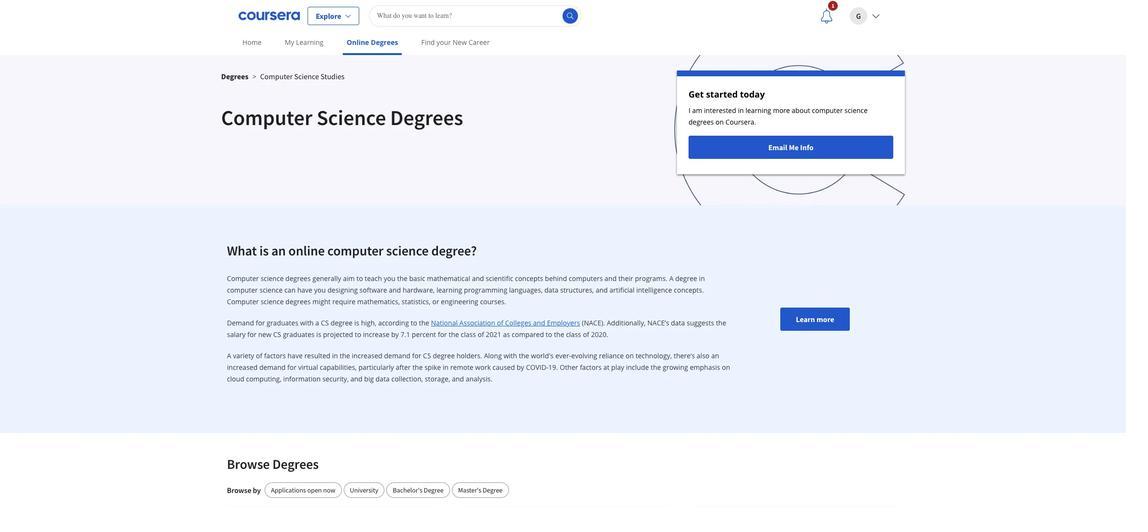 Task type: locate. For each thing, give the bounding box(es) containing it.
1 horizontal spatial degree
[[433, 351, 455, 360]]

1 class from the left
[[461, 330, 476, 339]]

browse by group
[[265, 483, 509, 498]]

0 vertical spatial graduates
[[267, 318, 298, 327]]

mathematics,
[[357, 297, 400, 306]]

to inside computer science degrees generally aim to teach you the basic mathematical and scientific concepts behind computers and their programs. a degree in computer science can have you designing software and hardware, learning programming languages, data structures, and artificial intelligence concepts. computer science degrees might require mathematics, statistics, or engineering courses.
[[357, 274, 363, 283]]

have up virtual
[[288, 351, 303, 360]]

on right emphasis
[[722, 363, 730, 372]]

1 vertical spatial an
[[711, 351, 719, 360]]

2 vertical spatial computer
[[227, 285, 258, 295]]

a left variety
[[227, 351, 231, 360]]

1 vertical spatial with
[[504, 351, 517, 360]]

today
[[740, 88, 765, 100]]

structures,
[[560, 285, 594, 295]]

2 vertical spatial cs
[[423, 351, 431, 360]]

and down remote
[[452, 374, 464, 383]]

by right caused
[[517, 363, 524, 372]]

to
[[357, 274, 363, 283], [411, 318, 417, 327], [355, 330, 361, 339], [546, 330, 552, 339]]

0 vertical spatial you
[[384, 274, 395, 283]]

1 vertical spatial more
[[817, 314, 834, 324]]

class down association
[[461, 330, 476, 339]]

increased down variety
[[227, 363, 258, 372]]

demand up "computing,"
[[259, 363, 286, 372]]

1 vertical spatial degree
[[331, 318, 353, 327]]

0 horizontal spatial you
[[314, 285, 326, 295]]

the left basic
[[397, 274, 408, 283]]

you up might
[[314, 285, 326, 295]]

degrees up can
[[286, 274, 311, 283]]

an right 'also'
[[711, 351, 719, 360]]

with up caused
[[504, 351, 517, 360]]

growing
[[663, 363, 688, 372]]

computer right about
[[812, 106, 843, 115]]

data down particularly
[[376, 374, 390, 383]]

learning down today
[[746, 106, 771, 115]]

0 vertical spatial have
[[297, 285, 312, 295]]

science down the studies
[[317, 104, 386, 131]]

by
[[391, 330, 399, 339], [517, 363, 524, 372], [253, 485, 261, 495]]

1 degree from the left
[[424, 486, 444, 495]]

in up coursera.
[[738, 106, 744, 115]]

scientific
[[486, 274, 513, 283]]

of down association
[[478, 330, 484, 339]]

now
[[323, 486, 335, 495]]

0 horizontal spatial degree
[[331, 318, 353, 327]]

0 horizontal spatial learning
[[437, 285, 462, 295]]

coursera.
[[726, 117, 756, 127]]

degree for bachelor's degree
[[424, 486, 444, 495]]

cs up spike
[[423, 351, 431, 360]]

0 horizontal spatial data
[[376, 374, 390, 383]]

is down the a
[[316, 330, 321, 339]]

class
[[461, 330, 476, 339], [566, 330, 581, 339]]

teach
[[365, 274, 382, 283]]

programming
[[464, 285, 507, 295]]

learning inside i am interested in learning more about computer science degrees on coursera.
[[746, 106, 771, 115]]

0 vertical spatial browse
[[227, 455, 270, 473]]

g
[[856, 11, 861, 21]]

1 vertical spatial by
[[517, 363, 524, 372]]

learning down 'mathematical'
[[437, 285, 462, 295]]

browse up browse by
[[227, 455, 270, 473]]

on down interested
[[716, 117, 724, 127]]

of inside a variety of factors have resulted in the increased demand for cs degree holders. along with the world's ever-evolving reliance on technology, there's also an increased demand for virtual capabilities, particularly after the spike in remote work caused by covid-19. other factors at play include the growing emphasis on cloud computing, information security, and big data collection, storage, and analysis.
[[256, 351, 262, 360]]

2021
[[486, 330, 501, 339]]

1 vertical spatial demand
[[259, 363, 286, 372]]

1 vertical spatial cs
[[273, 330, 281, 339]]

hardware,
[[403, 285, 435, 295]]

get started today
[[689, 88, 765, 100]]

0 vertical spatial factors
[[264, 351, 286, 360]]

class down employers
[[566, 330, 581, 339]]

the up percent
[[419, 318, 429, 327]]

for down national
[[438, 330, 447, 339]]

other
[[560, 363, 578, 372]]

i
[[689, 106, 691, 115]]

cs right the a
[[321, 318, 329, 327]]

science
[[845, 106, 868, 115], [386, 242, 429, 259], [261, 274, 284, 283], [260, 285, 283, 295], [261, 297, 284, 306]]

0 vertical spatial learning
[[746, 106, 771, 115]]

1 horizontal spatial cs
[[321, 318, 329, 327]]

degree right master's
[[483, 486, 503, 495]]

What do you want to learn? text field
[[369, 5, 581, 26]]

1 horizontal spatial factors
[[580, 363, 602, 372]]

covid-
[[526, 363, 549, 372]]

the up capabilities, on the bottom of page
[[340, 351, 350, 360]]

2 vertical spatial data
[[376, 374, 390, 383]]

None search field
[[369, 5, 581, 26]]

1 browse from the top
[[227, 455, 270, 473]]

0 vertical spatial with
[[300, 318, 314, 327]]

0 vertical spatial data
[[545, 285, 559, 295]]

for up information
[[287, 363, 296, 372]]

1
[[832, 2, 835, 9]]

am
[[692, 106, 702, 115]]

computing,
[[246, 374, 282, 383]]

graduates up new
[[267, 318, 298, 327]]

you right teach
[[384, 274, 395, 283]]

0 vertical spatial degree
[[675, 274, 697, 283]]

1 vertical spatial browse
[[227, 485, 251, 495]]

0 horizontal spatial degree
[[424, 486, 444, 495]]

1 horizontal spatial class
[[566, 330, 581, 339]]

degree up spike
[[433, 351, 455, 360]]

for up new
[[256, 318, 265, 327]]

on up include
[[626, 351, 634, 360]]

by left 7.1
[[391, 330, 399, 339]]

have right can
[[297, 285, 312, 295]]

the inside computer science degrees generally aim to teach you the basic mathematical and scientific concepts behind computers and their programs. a degree in computer science can have you designing software and hardware, learning programming languages, data structures, and artificial intelligence concepts. computer science degrees might require mathematics, statistics, or engineering courses.
[[397, 274, 408, 283]]

by down browse degrees
[[253, 485, 261, 495]]

1 horizontal spatial learning
[[746, 106, 771, 115]]

and up mathematics,
[[389, 285, 401, 295]]

graduates up resulted
[[283, 330, 315, 339]]

1 horizontal spatial by
[[391, 330, 399, 339]]

degree right "bachelor's"
[[424, 486, 444, 495]]

an left online
[[271, 242, 286, 259]]

0 vertical spatial is
[[259, 242, 269, 259]]

2 vertical spatial by
[[253, 485, 261, 495]]

degree up concepts. at the bottom right of the page
[[675, 274, 697, 283]]

1 horizontal spatial a
[[669, 274, 674, 283]]

in up concepts. at the bottom right of the page
[[699, 274, 705, 283]]

an inside a variety of factors have resulted in the increased demand for cs degree holders. along with the world's ever-evolving reliance on technology, there's also an increased demand for virtual capabilities, particularly after the spike in remote work caused by covid-19. other factors at play include the growing emphasis on cloud computing, information security, and big data collection, storage, and analysis.
[[711, 351, 719, 360]]

world's
[[531, 351, 554, 360]]

cs inside a variety of factors have resulted in the increased demand for cs degree holders. along with the world's ever-evolving reliance on technology, there's also an increased demand for virtual capabilities, particularly after the spike in remote work caused by covid-19. other factors at play include the growing emphasis on cloud computing, information security, and big data collection, storage, and analysis.
[[423, 351, 431, 360]]

evolving
[[571, 351, 597, 360]]

work
[[475, 363, 491, 372]]

with left the a
[[300, 318, 314, 327]]

2 horizontal spatial is
[[354, 318, 359, 327]]

require
[[332, 297, 356, 306]]

1 horizontal spatial you
[[384, 274, 395, 283]]

software
[[360, 285, 387, 295]]

data down behind
[[545, 285, 559, 295]]

2 vertical spatial is
[[316, 330, 321, 339]]

1 vertical spatial learning
[[437, 285, 462, 295]]

online degrees link
[[343, 31, 402, 55]]

computer up demand
[[227, 297, 259, 306]]

degree?
[[431, 242, 477, 259]]

0 horizontal spatial cs
[[273, 330, 281, 339]]

degree up projected
[[331, 318, 353, 327]]

science left the studies
[[294, 71, 319, 81]]

association
[[459, 318, 495, 327]]

science
[[294, 71, 319, 81], [317, 104, 386, 131]]

computer
[[812, 106, 843, 115], [328, 242, 384, 259], [227, 285, 258, 295]]

degrees down can
[[286, 297, 311, 306]]

2 horizontal spatial by
[[517, 363, 524, 372]]

0 horizontal spatial is
[[259, 242, 269, 259]]

1 horizontal spatial more
[[817, 314, 834, 324]]

is left high,
[[354, 318, 359, 327]]

intelligence
[[636, 285, 672, 295]]

explore
[[316, 11, 341, 21]]

0 horizontal spatial a
[[227, 351, 231, 360]]

2 degree from the left
[[483, 486, 503, 495]]

capabilities,
[[320, 363, 357, 372]]

in up capabilities, on the bottom of page
[[332, 351, 338, 360]]

have
[[297, 285, 312, 295], [288, 351, 303, 360]]

factors
[[264, 351, 286, 360], [580, 363, 602, 372]]

2 horizontal spatial cs
[[423, 351, 431, 360]]

0 vertical spatial by
[[391, 330, 399, 339]]

1 horizontal spatial data
[[545, 285, 559, 295]]

you
[[384, 274, 395, 283], [314, 285, 326, 295]]

explore button
[[308, 7, 359, 25]]

0 horizontal spatial increased
[[227, 363, 258, 372]]

cloud
[[227, 374, 244, 383]]

1 button
[[811, 0, 842, 31]]

collection,
[[391, 374, 423, 383]]

1 vertical spatial on
[[626, 351, 634, 360]]

computer down what
[[227, 274, 259, 283]]

online
[[289, 242, 325, 259]]

factors down evolving
[[580, 363, 602, 372]]

1 horizontal spatial with
[[504, 351, 517, 360]]

email me info button
[[689, 136, 894, 159]]

0 vertical spatial degrees
[[689, 117, 714, 127]]

along
[[484, 351, 502, 360]]

0 horizontal spatial class
[[461, 330, 476, 339]]

increased up particularly
[[352, 351, 382, 360]]

home link
[[239, 31, 265, 53]]

my learning link
[[281, 31, 327, 53]]

career
[[469, 38, 490, 47]]

after
[[396, 363, 411, 372]]

data right nace's
[[671, 318, 685, 327]]

the right suggests
[[716, 318, 726, 327]]

and
[[472, 274, 484, 283], [605, 274, 617, 283], [389, 285, 401, 295], [596, 285, 608, 295], [533, 318, 545, 327], [351, 374, 363, 383], [452, 374, 464, 383]]

0 vertical spatial computer
[[812, 106, 843, 115]]

0 horizontal spatial demand
[[259, 363, 286, 372]]

0 vertical spatial increased
[[352, 351, 382, 360]]

degree
[[424, 486, 444, 495], [483, 486, 503, 495]]

2 horizontal spatial degree
[[675, 274, 697, 283]]

increase
[[363, 330, 390, 339]]

cs right new
[[273, 330, 281, 339]]

data inside (nace). additionally, nace's data suggests the salary for new cs graduates is projected to increase by 7.1 percent for the class of 2021 as compared to the class of 2020.
[[671, 318, 685, 327]]

browse down browse degrees
[[227, 485, 251, 495]]

engineering
[[441, 297, 478, 306]]

2 horizontal spatial computer
[[812, 106, 843, 115]]

to down high,
[[355, 330, 361, 339]]

1 vertical spatial science
[[317, 104, 386, 131]]

learn
[[796, 314, 815, 324]]

to right aim
[[357, 274, 363, 283]]

of left 2020.
[[583, 330, 589, 339]]

1 horizontal spatial is
[[316, 330, 321, 339]]

0 vertical spatial more
[[773, 106, 790, 115]]

more right learn
[[817, 314, 834, 324]]

a variety of factors have resulted in the increased demand for cs degree holders. along with the world's ever-evolving reliance on technology, there's also an increased demand for virtual capabilities, particularly after the spike in remote work caused by covid-19. other factors at play include the growing emphasis on cloud computing, information security, and big data collection, storage, and analysis.
[[227, 351, 730, 383]]

1 vertical spatial data
[[671, 318, 685, 327]]

computer up aim
[[328, 242, 384, 259]]

degrees down am
[[689, 117, 714, 127]]

is right what
[[259, 242, 269, 259]]

graduates inside (nace). additionally, nace's data suggests the salary for new cs graduates is projected to increase by 7.1 percent for the class of 2021 as compared to the class of 2020.
[[283, 330, 315, 339]]

information
[[283, 374, 321, 383]]

1 vertical spatial is
[[354, 318, 359, 327]]

1 horizontal spatial increased
[[352, 351, 382, 360]]

statistics,
[[402, 297, 431, 306]]

a inside a variety of factors have resulted in the increased demand for cs degree holders. along with the world's ever-evolving reliance on technology, there's also an increased demand for virtual capabilities, particularly after the spike in remote work caused by covid-19. other factors at play include the growing emphasis on cloud computing, information security, and big data collection, storage, and analysis.
[[227, 351, 231, 360]]

national
[[431, 318, 458, 327]]

2 vertical spatial degree
[[433, 351, 455, 360]]

in
[[738, 106, 744, 115], [699, 274, 705, 283], [332, 351, 338, 360], [443, 363, 449, 372]]

2 browse from the top
[[227, 485, 251, 495]]

percent
[[412, 330, 436, 339]]

2 horizontal spatial data
[[671, 318, 685, 327]]

1 vertical spatial a
[[227, 351, 231, 360]]

include
[[626, 363, 649, 372]]

holders.
[[457, 351, 482, 360]]

1 vertical spatial degrees
[[286, 274, 311, 283]]

0 horizontal spatial computer
[[227, 285, 258, 295]]

concepts.
[[674, 285, 704, 295]]

an
[[271, 242, 286, 259], [711, 351, 719, 360]]

started
[[706, 88, 738, 100]]

open
[[307, 486, 322, 495]]

more inside i am interested in learning more about computer science degrees on coursera.
[[773, 106, 790, 115]]

new
[[453, 38, 467, 47]]

1 vertical spatial graduates
[[283, 330, 315, 339]]

1 horizontal spatial an
[[711, 351, 719, 360]]

computer
[[260, 71, 293, 81], [221, 104, 312, 131], [227, 274, 259, 283], [227, 297, 259, 306]]

of up 'as'
[[497, 318, 503, 327]]

1 vertical spatial have
[[288, 351, 303, 360]]

1 vertical spatial computer
[[328, 242, 384, 259]]

0 vertical spatial an
[[271, 242, 286, 259]]

1 horizontal spatial degree
[[483, 486, 503, 495]]

languages,
[[509, 285, 543, 295]]

more left about
[[773, 106, 790, 115]]

factors down new
[[264, 351, 286, 360]]

concepts
[[515, 274, 543, 283]]

demand up after
[[384, 351, 411, 360]]

0 horizontal spatial an
[[271, 242, 286, 259]]

learn more
[[796, 314, 834, 324]]

0 vertical spatial demand
[[384, 351, 411, 360]]

data inside a variety of factors have resulted in the increased demand for cs degree holders. along with the world's ever-evolving reliance on technology, there's also an increased demand for virtual capabilities, particularly after the spike in remote work caused by covid-19. other factors at play include the growing emphasis on cloud computing, information security, and big data collection, storage, and analysis.
[[376, 374, 390, 383]]

of right variety
[[256, 351, 262, 360]]

graduates
[[267, 318, 298, 327], [283, 330, 315, 339]]

0 horizontal spatial more
[[773, 106, 790, 115]]

g button
[[842, 0, 888, 31]]

computer up demand
[[227, 285, 258, 295]]

0 vertical spatial on
[[716, 117, 724, 127]]

0 vertical spatial a
[[669, 274, 674, 283]]

for down percent
[[412, 351, 421, 360]]

a right programs.
[[669, 274, 674, 283]]



Task type: vqa. For each thing, say whether or not it's contained in the screenshot.
Writing at the right of page
no



Task type: describe. For each thing, give the bounding box(es) containing it.
coursera image
[[239, 8, 300, 23]]

computer down >
[[221, 104, 312, 131]]

additionally,
[[607, 318, 646, 327]]

caused
[[493, 363, 515, 372]]

learning inside computer science degrees generally aim to teach you the basic mathematical and scientific concepts behind computers and their programs. a degree in computer science can have you designing software and hardware, learning programming languages, data structures, and artificial intelligence concepts. computer science degrees might require mathematics, statistics, or engineering courses.
[[437, 285, 462, 295]]

and left their
[[605, 274, 617, 283]]

university
[[350, 486, 378, 495]]

basic
[[409, 274, 425, 283]]

a
[[315, 318, 319, 327]]

in inside computer science degrees generally aim to teach you the basic mathematical and scientific concepts behind computers and their programs. a degree in computer science can have you designing software and hardware, learning programming languages, data structures, and artificial intelligence concepts. computer science degrees might require mathematics, statistics, or engineering courses.
[[699, 274, 705, 283]]

the down technology,
[[651, 363, 661, 372]]

computers
[[569, 274, 603, 283]]

email
[[769, 142, 788, 152]]

about
[[792, 106, 810, 115]]

bachelor's degree
[[393, 486, 444, 495]]

1 horizontal spatial computer
[[328, 242, 384, 259]]

analysis.
[[466, 374, 493, 383]]

>
[[252, 72, 256, 81]]

have inside a variety of factors have resulted in the increased demand for cs degree holders. along with the world's ever-evolving reliance on technology, there's also an increased demand for virtual capabilities, particularly after the spike in remote work caused by covid-19. other factors at play include the growing emphasis on cloud computing, information security, and big data collection, storage, and analysis.
[[288, 351, 303, 360]]

2 vertical spatial on
[[722, 363, 730, 372]]

for left new
[[247, 330, 257, 339]]

storage,
[[425, 374, 450, 383]]

big
[[364, 374, 374, 383]]

1 horizontal spatial demand
[[384, 351, 411, 360]]

2 class from the left
[[566, 330, 581, 339]]

and down computers
[[596, 285, 608, 295]]

degree inside a variety of factors have resulted in the increased demand for cs degree holders. along with the world's ever-evolving reliance on technology, there's also an increased demand for virtual capabilities, particularly after the spike in remote work caused by covid-19. other factors at play include the growing emphasis on cloud computing, information security, and big data collection, storage, and analysis.
[[433, 351, 455, 360]]

bachelor's
[[393, 486, 423, 495]]

the down national
[[449, 330, 459, 339]]

science inside i am interested in learning more about computer science degrees on coursera.
[[845, 106, 868, 115]]

info
[[800, 142, 814, 152]]

0 vertical spatial cs
[[321, 318, 329, 327]]

1 vertical spatial you
[[314, 285, 326, 295]]

what is an online computer science degree?
[[227, 242, 477, 259]]

virtual
[[298, 363, 318, 372]]

me
[[789, 142, 799, 152]]

computer inside computer science degrees generally aim to teach you the basic mathematical and scientific concepts behind computers and their programs. a degree in computer science can have you designing software and hardware, learning programming languages, data structures, and artificial intelligence concepts. computer science degrees might require mathematics, statistics, or engineering courses.
[[227, 285, 258, 295]]

find your new career link
[[418, 31, 494, 53]]

19.
[[549, 363, 558, 372]]

degrees link
[[221, 71, 249, 81]]

new
[[258, 330, 271, 339]]

data inside computer science degrees generally aim to teach you the basic mathematical and scientific concepts behind computers and their programs. a degree in computer science can have you designing software and hardware, learning programming languages, data structures, and artificial intelligence concepts. computer science degrees might require mathematics, statistics, or engineering courses.
[[545, 285, 559, 295]]

degrees inside i am interested in learning more about computer science degrees on coursera.
[[689, 117, 714, 127]]

aim
[[343, 274, 355, 283]]

colleges
[[505, 318, 532, 327]]

with inside a variety of factors have resulted in the increased demand for cs degree holders. along with the world's ever-evolving reliance on technology, there's also an increased demand for virtual capabilities, particularly after the spike in remote work caused by covid-19. other factors at play include the growing emphasis on cloud computing, information security, and big data collection, storage, and analysis.
[[504, 351, 517, 360]]

spike
[[425, 363, 441, 372]]

remote
[[450, 363, 474, 372]]

degrees > computer science studies
[[221, 71, 345, 81]]

University button
[[344, 483, 385, 498]]

0 vertical spatial science
[[294, 71, 319, 81]]

and up compared
[[533, 318, 545, 327]]

the right after
[[413, 363, 423, 372]]

and up programming
[[472, 274, 484, 283]]

0 horizontal spatial by
[[253, 485, 261, 495]]

to down employers
[[546, 330, 552, 339]]

high,
[[361, 318, 376, 327]]

Applications open now button
[[265, 483, 342, 498]]

0 horizontal spatial with
[[300, 318, 314, 327]]

Master's Degree button
[[452, 483, 509, 498]]

programs.
[[635, 274, 668, 283]]

computer science degrees
[[221, 104, 463, 131]]

or
[[432, 297, 439, 306]]

get started today status
[[677, 71, 905, 174]]

browse degrees
[[227, 455, 319, 473]]

is inside (nace). additionally, nace's data suggests the salary for new cs graduates is projected to increase by 7.1 percent for the class of 2021 as compared to the class of 2020.
[[316, 330, 321, 339]]

can
[[284, 285, 296, 295]]

according
[[378, 318, 409, 327]]

get
[[689, 88, 704, 100]]

0 horizontal spatial factors
[[264, 351, 286, 360]]

computer inside i am interested in learning more about computer science degrees on coursera.
[[812, 106, 843, 115]]

online degrees
[[347, 38, 398, 47]]

demand for graduates with a cs degree is high, according to the national association of colleges and employers
[[227, 318, 580, 327]]

cs inside (nace). additionally, nace's data suggests the salary for new cs graduates is projected to increase by 7.1 percent for the class of 2021 as compared to the class of 2020.
[[273, 330, 281, 339]]

their
[[619, 274, 633, 283]]

degree inside computer science degrees generally aim to teach you the basic mathematical and scientific concepts behind computers and their programs. a degree in computer science can have you designing software and hardware, learning programming languages, data structures, and artificial intelligence concepts. computer science degrees might require mathematics, statistics, or engineering courses.
[[675, 274, 697, 283]]

the up covid-
[[519, 351, 529, 360]]

(nace).
[[582, 318, 605, 327]]

in inside i am interested in learning more about computer science degrees on coursera.
[[738, 106, 744, 115]]

in right spike
[[443, 363, 449, 372]]

browse by
[[227, 485, 261, 495]]

2020.
[[591, 330, 608, 339]]

by inside (nace). additionally, nace's data suggests the salary for new cs graduates is projected to increase by 7.1 percent for the class of 2021 as compared to the class of 2020.
[[391, 330, 399, 339]]

what
[[227, 242, 257, 259]]

play
[[611, 363, 624, 372]]

(nace). additionally, nace's data suggests the salary for new cs graduates is projected to increase by 7.1 percent for the class of 2021 as compared to the class of 2020.
[[227, 318, 726, 339]]

might
[[312, 297, 331, 306]]

computer science degrees generally aim to teach you the basic mathematical and scientific concepts behind computers and their programs. a degree in computer science can have you designing software and hardware, learning programming languages, data structures, and artificial intelligence concepts. computer science degrees might require mathematics, statistics, or engineering courses.
[[227, 274, 705, 306]]

1 vertical spatial increased
[[227, 363, 258, 372]]

find your new career
[[421, 38, 490, 47]]

browse for browse degrees
[[227, 455, 270, 473]]

at
[[604, 363, 610, 372]]

learn more link
[[781, 308, 850, 331]]

artificial
[[610, 285, 635, 295]]

projected
[[323, 330, 353, 339]]

generally
[[312, 274, 341, 283]]

computer science studies link
[[260, 71, 345, 81]]

2 vertical spatial degrees
[[286, 297, 311, 306]]

browse for browse by
[[227, 485, 251, 495]]

suggests
[[687, 318, 714, 327]]

resulted
[[304, 351, 330, 360]]

designing
[[328, 285, 358, 295]]

degree for master's degree
[[483, 486, 503, 495]]

there's
[[674, 351, 695, 360]]

learning
[[296, 38, 324, 47]]

1 vertical spatial factors
[[580, 363, 602, 372]]

salary
[[227, 330, 246, 339]]

have inside computer science degrees generally aim to teach you the basic mathematical and scientific concepts behind computers and their programs. a degree in computer science can have you designing software and hardware, learning programming languages, data structures, and artificial intelligence concepts. computer science degrees might require mathematics, statistics, or engineering courses.
[[297, 285, 312, 295]]

and left big
[[351, 374, 363, 383]]

on inside i am interested in learning more about computer science degrees on coursera.
[[716, 117, 724, 127]]

your
[[437, 38, 451, 47]]

as
[[503, 330, 510, 339]]

Bachelor's Degree button
[[387, 483, 450, 498]]

to up percent
[[411, 318, 417, 327]]

behind
[[545, 274, 567, 283]]

studies
[[321, 71, 345, 81]]

employers
[[547, 318, 580, 327]]

reliance
[[599, 351, 624, 360]]

a inside computer science degrees generally aim to teach you the basic mathematical and scientific concepts behind computers and their programs. a degree in computer science can have you designing software and hardware, learning programming languages, data structures, and artificial intelligence concepts. computer science degrees might require mathematics, statistics, or engineering courses.
[[669, 274, 674, 283]]

my learning
[[285, 38, 324, 47]]

computer right >
[[260, 71, 293, 81]]

the down employers
[[554, 330, 564, 339]]

technology,
[[636, 351, 672, 360]]

courses.
[[480, 297, 506, 306]]

by inside a variety of factors have resulted in the increased demand for cs degree holders. along with the world's ever-evolving reliance on technology, there's also an increased demand for virtual capabilities, particularly after the spike in remote work caused by covid-19. other factors at play include the growing emphasis on cloud computing, information security, and big data collection, storage, and analysis.
[[517, 363, 524, 372]]

also
[[697, 351, 710, 360]]



